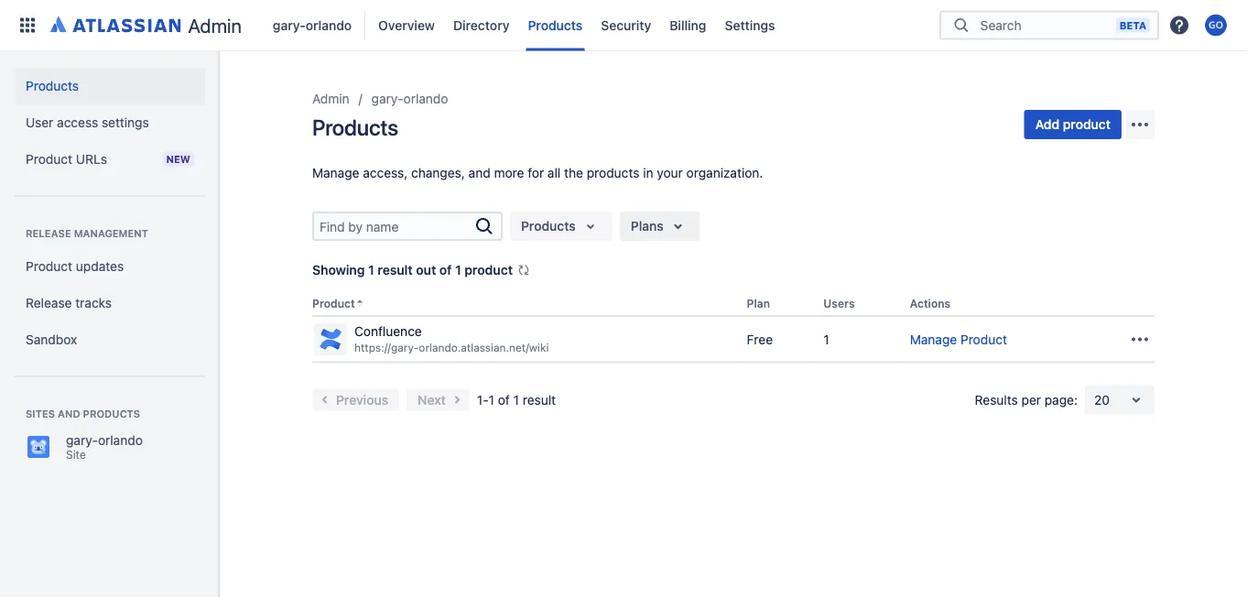 Task type: locate. For each thing, give the bounding box(es) containing it.
and
[[469, 165, 491, 180], [58, 408, 80, 420]]

user access settings link
[[15, 104, 205, 141]]

result left out
[[378, 262, 413, 278]]

1 vertical spatial result
[[523, 392, 556, 407]]

products inside global navigation element
[[528, 17, 583, 33]]

1 vertical spatial product
[[465, 262, 513, 278]]

0 horizontal spatial gary-orlando
[[273, 17, 352, 33]]

https://gary-
[[355, 341, 419, 354]]

products
[[587, 165, 640, 180], [83, 408, 140, 420]]

0 vertical spatial and
[[469, 165, 491, 180]]

Search field
[[975, 9, 1116, 42]]

manage
[[312, 165, 360, 180], [910, 331, 957, 347]]

1 horizontal spatial of
[[498, 392, 510, 407]]

products button
[[510, 212, 613, 241]]

products up refresh 'icon' at the left of the page
[[521, 218, 576, 234]]

0 horizontal spatial manage
[[312, 165, 360, 180]]

settings link
[[720, 11, 781, 40]]

release up product updates on the left
[[26, 228, 71, 240]]

0 horizontal spatial product
[[465, 262, 513, 278]]

1 horizontal spatial gary-orlando link
[[372, 88, 448, 110]]

0 horizontal spatial admin
[[188, 14, 242, 37]]

directory
[[453, 17, 510, 33]]

0 vertical spatial gary-orlando link
[[267, 11, 357, 40]]

add
[[1036, 117, 1060, 132]]

1 vertical spatial admin link
[[312, 88, 350, 110]]

products left the in
[[587, 165, 640, 180]]

products link
[[523, 11, 588, 40], [15, 68, 205, 104]]

2 vertical spatial orlando
[[98, 433, 143, 448]]

admin
[[188, 14, 242, 37], [312, 91, 350, 106]]

product for product updates
[[26, 259, 72, 274]]

2 vertical spatial gary-
[[66, 433, 98, 448]]

gary- for the bottommost gary-orlando link
[[372, 91, 404, 106]]

for
[[528, 165, 544, 180]]

admin banner
[[0, 0, 1248, 51]]

0 vertical spatial gary-
[[273, 17, 306, 33]]

1 vertical spatial products link
[[15, 68, 205, 104]]

gary-orlando link
[[267, 11, 357, 40], [372, 88, 448, 110]]

of
[[440, 262, 452, 278], [498, 392, 510, 407]]

1 vertical spatial gary-
[[372, 91, 404, 106]]

gary- inside global navigation element
[[273, 17, 306, 33]]

result
[[378, 262, 413, 278], [523, 392, 556, 407]]

orlando down sites and products on the left bottom of page
[[98, 433, 143, 448]]

your
[[657, 165, 683, 180]]

product
[[1063, 117, 1111, 132], [465, 262, 513, 278]]

1 horizontal spatial product
[[1063, 117, 1111, 132]]

beta
[[1120, 19, 1147, 31]]

20
[[1095, 392, 1110, 407]]

sites and products
[[26, 408, 140, 420]]

0 horizontal spatial admin link
[[44, 11, 249, 40]]

2 horizontal spatial orlando
[[404, 91, 448, 106]]

1 horizontal spatial products link
[[523, 11, 588, 40]]

0 horizontal spatial gary-orlando link
[[267, 11, 357, 40]]

products
[[528, 17, 583, 33], [26, 78, 79, 93], [312, 115, 398, 140], [521, 218, 576, 234]]

1 vertical spatial gary-orlando
[[372, 91, 448, 106]]

1 horizontal spatial result
[[523, 392, 556, 407]]

product inside button
[[1063, 117, 1111, 132]]

organization.
[[687, 165, 763, 180]]

gary-orlando inside global navigation element
[[273, 17, 352, 33]]

2 release from the top
[[26, 295, 72, 311]]

0 vertical spatial product
[[1063, 117, 1111, 132]]

0 vertical spatial of
[[440, 262, 452, 278]]

products link left security link
[[523, 11, 588, 40]]

results
[[975, 392, 1018, 407]]

product down user at the top of page
[[26, 152, 72, 167]]

users
[[824, 297, 855, 310]]

products link inside global navigation element
[[523, 11, 588, 40]]

0 horizontal spatial orlando
[[98, 433, 143, 448]]

product
[[26, 152, 72, 167], [26, 259, 72, 274], [312, 297, 355, 310], [961, 331, 1008, 347]]

1
[[368, 262, 374, 278], [455, 262, 461, 278], [824, 331, 830, 347], [489, 392, 495, 407], [514, 392, 519, 407]]

1 vertical spatial admin
[[312, 91, 350, 106]]

1 vertical spatial release
[[26, 295, 72, 311]]

release for release tracks
[[26, 295, 72, 311]]

1 vertical spatial orlando
[[404, 91, 448, 106]]

0 vertical spatial orlando
[[306, 17, 352, 33]]

0 vertical spatial admin
[[188, 14, 242, 37]]

search image
[[474, 215, 496, 237]]

plans button
[[620, 212, 701, 241]]

1 horizontal spatial manage
[[910, 331, 957, 347]]

manage for manage product
[[910, 331, 957, 347]]

plans
[[631, 218, 664, 234]]

plan
[[747, 297, 770, 310]]

confluence https://gary-orlando.atlassian.net/wiki
[[355, 324, 549, 354]]

0 vertical spatial products
[[587, 165, 640, 180]]

1 vertical spatial products
[[83, 408, 140, 420]]

orlando
[[306, 17, 352, 33], [404, 91, 448, 106], [98, 433, 143, 448]]

manage left access,
[[312, 165, 360, 180]]

manage down actions
[[910, 331, 957, 347]]

1 vertical spatial manage
[[910, 331, 957, 347]]

1 horizontal spatial gary-orlando
[[372, 91, 448, 106]]

product inside product updates link
[[26, 259, 72, 274]]

1 vertical spatial of
[[498, 392, 510, 407]]

1 horizontal spatial and
[[469, 165, 491, 180]]

products left the security
[[528, 17, 583, 33]]

orlando inside gary-orlando site
[[98, 433, 143, 448]]

all
[[548, 165, 561, 180]]

release up sandbox
[[26, 295, 72, 311]]

appswitcher icon image
[[16, 14, 38, 36]]

0 horizontal spatial products link
[[15, 68, 205, 104]]

product left refresh 'icon' at the left of the page
[[465, 262, 513, 278]]

gary-orlando for gary-orlando link to the left
[[273, 17, 352, 33]]

1 horizontal spatial orlando
[[306, 17, 352, 33]]

release tracks
[[26, 295, 112, 311]]

products link up settings
[[15, 68, 205, 104]]

orlando up changes,
[[404, 91, 448, 106]]

user
[[26, 115, 53, 130]]

of right out
[[440, 262, 452, 278]]

1 horizontal spatial gary-
[[273, 17, 306, 33]]

result right 1-
[[523, 392, 556, 407]]

product right add
[[1063, 117, 1111, 132]]

settings
[[725, 17, 776, 33]]

release
[[26, 228, 71, 240], [26, 295, 72, 311]]

product up release tracks
[[26, 259, 72, 274]]

the
[[564, 165, 583, 180]]

0 horizontal spatial result
[[378, 262, 413, 278]]

gary-orlando
[[273, 17, 352, 33], [372, 91, 448, 106]]

more
[[494, 165, 524, 180]]

1 vertical spatial and
[[58, 408, 80, 420]]

and left more
[[469, 165, 491, 180]]

product for product urls
[[26, 152, 72, 167]]

orlando inside global navigation element
[[306, 17, 352, 33]]

gary-
[[273, 17, 306, 33], [372, 91, 404, 106], [66, 433, 98, 448]]

of right 1-
[[498, 392, 510, 407]]

overview link
[[373, 11, 441, 40]]

product down showing
[[312, 297, 355, 310]]

product updates link
[[15, 248, 205, 285]]

1 right out
[[455, 262, 461, 278]]

1 horizontal spatial admin
[[312, 91, 350, 106]]

0 horizontal spatial and
[[58, 408, 80, 420]]

0 vertical spatial manage
[[312, 165, 360, 180]]

products up gary-orlando site
[[83, 408, 140, 420]]

0 horizontal spatial gary-
[[66, 433, 98, 448]]

0 vertical spatial gary-orlando
[[273, 17, 352, 33]]

and right sites
[[58, 408, 80, 420]]

atlassian image
[[50, 13, 181, 35], [50, 13, 181, 35]]

0 vertical spatial result
[[378, 262, 413, 278]]

admin link
[[44, 11, 249, 40], [312, 88, 350, 110]]

user access settings
[[26, 115, 149, 130]]

Search text field
[[314, 213, 474, 239]]

add product
[[1036, 117, 1111, 132]]

toggle navigation image
[[202, 73, 242, 110]]

0 vertical spatial release
[[26, 228, 71, 240]]

orlando.atlassian.net/wiki
[[419, 341, 549, 354]]

directory link
[[448, 11, 515, 40]]

per
[[1022, 392, 1042, 407]]

orlando left overview
[[306, 17, 352, 33]]

1 release from the top
[[26, 228, 71, 240]]

2 horizontal spatial gary-
[[372, 91, 404, 106]]

0 vertical spatial products link
[[523, 11, 588, 40]]



Task type: describe. For each thing, give the bounding box(es) containing it.
sites
[[26, 408, 55, 420]]

product updates
[[26, 259, 124, 274]]

sandbox
[[26, 332, 77, 347]]

confluence image
[[316, 325, 345, 354]]

site
[[66, 448, 86, 461]]

page:
[[1045, 392, 1078, 407]]

global navigation element
[[11, 0, 940, 51]]

manage product link
[[910, 331, 1008, 347]]

0 horizontal spatial products
[[83, 408, 140, 420]]

1 horizontal spatial products
[[587, 165, 640, 180]]

urls
[[76, 152, 107, 167]]

1-1 of 1 result
[[477, 392, 556, 407]]

products inside products "dropdown button"
[[521, 218, 576, 234]]

1 down users
[[824, 331, 830, 347]]

gary- for gary-orlando link to the left
[[273, 17, 306, 33]]

billing
[[670, 17, 707, 33]]

0 horizontal spatial of
[[440, 262, 452, 278]]

access,
[[363, 165, 408, 180]]

products up access,
[[312, 115, 398, 140]]

free
[[747, 331, 773, 347]]

search icon image
[[951, 16, 973, 34]]

manage access, changes, and more for all the products in your organization.
[[312, 165, 763, 180]]

manage for manage access, changes, and more for all the products in your organization.
[[312, 165, 360, 180]]

results per page:
[[975, 392, 1078, 407]]

1 right showing
[[368, 262, 374, 278]]

in
[[643, 165, 654, 180]]

previous image
[[314, 389, 336, 411]]

settings
[[102, 115, 149, 130]]

showing 1 result out of 1 product
[[312, 262, 513, 278]]

1 horizontal spatial admin link
[[312, 88, 350, 110]]

manage product
[[910, 331, 1008, 347]]

release management
[[26, 228, 148, 240]]

access
[[57, 115, 98, 130]]

refresh image
[[517, 263, 531, 278]]

confluence image
[[316, 325, 345, 354]]

gary-orlando for the bottommost gary-orlando link
[[372, 91, 448, 106]]

sandbox link
[[15, 322, 205, 358]]

out
[[416, 262, 436, 278]]

new
[[166, 153, 191, 165]]

1 right 1-
[[514, 392, 519, 407]]

1 right next image
[[489, 392, 495, 407]]

next image
[[446, 389, 468, 411]]

1 vertical spatial gary-orlando link
[[372, 88, 448, 110]]

orlando for gary-orlando link to the left
[[306, 17, 352, 33]]

release for release management
[[26, 228, 71, 240]]

0 vertical spatial admin link
[[44, 11, 249, 40]]

products up user at the top of page
[[26, 78, 79, 93]]

admin inside global navigation element
[[188, 14, 242, 37]]

billing link
[[664, 11, 712, 40]]

confluence
[[355, 324, 422, 339]]

help icon image
[[1169, 14, 1191, 36]]

account image
[[1206, 14, 1228, 36]]

tracks
[[75, 295, 112, 311]]

product for product
[[312, 297, 355, 310]]

1-
[[477, 392, 489, 407]]

orlando for the bottommost gary-orlando link
[[404, 91, 448, 106]]

changes,
[[411, 165, 465, 180]]

release tracks link
[[15, 285, 205, 322]]

showing
[[312, 262, 365, 278]]

add product button
[[1025, 110, 1122, 139]]

product up results
[[961, 331, 1008, 347]]

overview
[[378, 17, 435, 33]]

product urls
[[26, 152, 107, 167]]

gary-orlando site
[[66, 433, 143, 461]]

gary- inside gary-orlando site
[[66, 433, 98, 448]]

security link
[[596, 11, 657, 40]]

actions
[[910, 297, 951, 310]]

updates
[[76, 259, 124, 274]]

management
[[74, 228, 148, 240]]

open image
[[1126, 389, 1148, 411]]

security
[[601, 17, 652, 33]]



Task type: vqa. For each thing, say whether or not it's contained in the screenshot.
the 'Domains' link
no



